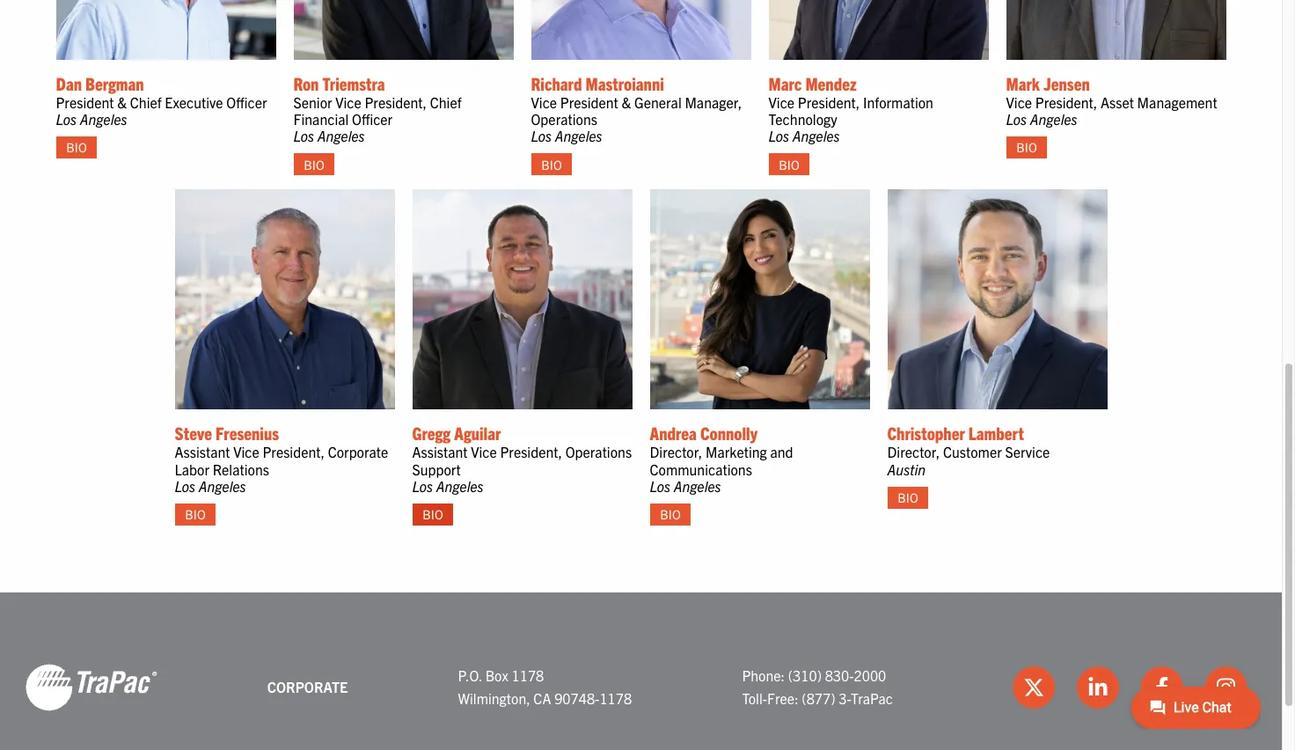 Task type: describe. For each thing, give the bounding box(es) containing it.
los inside "gregg aguilar assistant vice president, operations support los angeles"
[[412, 477, 433, 495]]

marketing
[[706, 443, 767, 461]]

ron triemstra senior vice president, chief financial officer los angeles
[[294, 72, 462, 144]]

director, for christopher
[[888, 443, 940, 461]]

vice inside richard mastroianni vice president & general manager, operations los angeles
[[531, 93, 557, 111]]

los inside ron triemstra senior vice president, chief financial officer los angeles
[[294, 127, 314, 144]]

1 vertical spatial 1178
[[600, 689, 632, 707]]

0 horizontal spatial 1178
[[512, 667, 544, 684]]

phone: (310) 830-2000 toll-free: (877) 3-trapac
[[742, 667, 893, 707]]

service
[[1006, 443, 1051, 461]]

vice inside ron triemstra senior vice president, chief financial officer los angeles
[[336, 93, 362, 111]]

communications
[[650, 460, 753, 478]]

management
[[1138, 93, 1218, 111]]

angeles inside ron triemstra senior vice president, chief financial officer los angeles
[[318, 127, 365, 144]]

connolly
[[701, 422, 758, 444]]

bio link for christopher
[[888, 487, 929, 509]]

assistant for steve
[[175, 443, 230, 461]]

technology
[[769, 110, 838, 128]]

vice inside mark jensen vice president, asset management los angeles
[[1007, 93, 1033, 111]]

bio link for marc
[[769, 153, 810, 175]]

box
[[486, 667, 509, 684]]

richard mastroianni vice president & general manager, operations los angeles
[[531, 72, 742, 144]]

wilmington,
[[458, 689, 531, 707]]

los inside steve fresenius assistant vice president, corporate labor relations los angeles
[[175, 477, 196, 495]]

andrea
[[650, 422, 697, 444]]

(877)
[[802, 689, 836, 707]]

operations inside "gregg aguilar assistant vice president, operations support los angeles"
[[566, 443, 632, 461]]

bio link for steve
[[175, 503, 216, 526]]

christopher
[[888, 422, 966, 444]]

los inside dan bergman president & chief executive officer los angeles
[[56, 110, 77, 128]]

angeles inside steve fresenius assistant vice president, corporate labor relations los angeles
[[199, 477, 246, 495]]

angeles inside "gregg aguilar assistant vice president, operations support los angeles"
[[437, 477, 484, 495]]

lambert
[[969, 422, 1025, 444]]

bio for christopher
[[898, 489, 919, 505]]

los inside marc mendez vice president, information technology los angeles
[[769, 127, 790, 144]]

angeles inside marc mendez vice president, information technology los angeles
[[793, 127, 840, 144]]

steve fresenius assistant vice president, corporate labor relations los angeles
[[175, 422, 389, 495]]

free:
[[768, 689, 799, 707]]

vice inside marc mendez vice president, information technology los angeles
[[769, 93, 795, 111]]

p.o.
[[458, 667, 482, 684]]

bergman
[[85, 72, 144, 94]]

labor
[[175, 460, 209, 478]]

general
[[635, 93, 682, 111]]

bio link for gregg
[[412, 503, 454, 526]]

aguilar
[[454, 422, 501, 444]]

jensen
[[1044, 72, 1090, 94]]

vice inside "gregg aguilar assistant vice president, operations support los angeles"
[[471, 443, 497, 461]]

austin
[[888, 460, 926, 478]]

triemstra
[[323, 72, 385, 94]]

gregg
[[412, 422, 451, 444]]

chief inside dan bergman president & chief executive officer los angeles
[[130, 93, 162, 111]]

angeles inside 'andrea connolly director, marketing and communications los angeles'
[[674, 477, 722, 495]]

senior
[[294, 93, 332, 111]]

president, for steve fresenius
[[263, 443, 325, 461]]

president, inside marc mendez vice president, information technology los angeles
[[798, 93, 860, 111]]

officer inside ron triemstra senior vice president, chief financial officer los angeles
[[352, 110, 393, 128]]

officer inside dan bergman president & chief executive officer los angeles
[[227, 93, 267, 111]]

90748-
[[555, 689, 600, 707]]

p.o. box 1178 wilmington, ca 90748-1178
[[458, 667, 632, 707]]

president, inside mark jensen vice president, asset management los angeles
[[1036, 93, 1098, 111]]

bio for andrea
[[661, 506, 681, 522]]

2000
[[854, 667, 887, 684]]

richard
[[531, 72, 582, 94]]

830-
[[825, 667, 854, 684]]

mastroianni
[[586, 72, 664, 94]]

corporate inside 'footer'
[[267, 678, 348, 696]]

bio for ron
[[304, 156, 325, 172]]



Task type: locate. For each thing, give the bounding box(es) containing it.
president,
[[365, 93, 427, 111], [798, 93, 860, 111], [1036, 93, 1098, 111], [263, 443, 325, 461], [500, 443, 563, 461]]

0 vertical spatial operations
[[531, 110, 598, 128]]

assistant for gregg
[[412, 443, 468, 461]]

1 & from the left
[[117, 93, 127, 111]]

angeles inside dan bergman president & chief executive officer los angeles
[[80, 110, 127, 128]]

president inside dan bergman president & chief executive officer los angeles
[[56, 93, 114, 111]]

president, for gregg aguilar
[[500, 443, 563, 461]]

vice inside steve fresenius assistant vice president, corporate labor relations los angeles
[[233, 443, 260, 461]]

bio link down "technology"
[[769, 153, 810, 175]]

information
[[864, 93, 934, 111]]

los down dan
[[56, 110, 77, 128]]

corporate
[[328, 443, 389, 461], [267, 678, 348, 696]]

bio down the labor at the left of the page
[[185, 506, 206, 522]]

bio link down the financial
[[294, 153, 335, 175]]

1178 right ca
[[600, 689, 632, 707]]

los down the andrea
[[650, 477, 671, 495]]

1 horizontal spatial president
[[561, 93, 619, 111]]

0 horizontal spatial &
[[117, 93, 127, 111]]

fresenius
[[216, 422, 279, 444]]

bio link for ron
[[294, 153, 335, 175]]

1 horizontal spatial assistant
[[412, 443, 468, 461]]

chief inside ron triemstra senior vice president, chief financial officer los angeles
[[430, 93, 462, 111]]

vice left mastroianni
[[531, 93, 557, 111]]

los inside 'andrea connolly director, marketing and communications los angeles'
[[650, 477, 671, 495]]

president, for ron triemstra
[[365, 93, 427, 111]]

angeles down jensen
[[1031, 110, 1078, 128]]

0 vertical spatial 1178
[[512, 667, 544, 684]]

bio link down 'communications' on the bottom
[[650, 503, 691, 526]]

ron
[[294, 72, 319, 94]]

bio link down 'austin'
[[888, 487, 929, 509]]

1 assistant from the left
[[175, 443, 230, 461]]

officer right executive
[[227, 93, 267, 111]]

1 director, from the left
[[650, 443, 703, 461]]

bio link down the labor at the left of the page
[[175, 503, 216, 526]]

assistant inside "gregg aguilar assistant vice president, operations support los angeles"
[[412, 443, 468, 461]]

angeles inside mark jensen vice president, asset management los angeles
[[1031, 110, 1078, 128]]

footer
[[0, 592, 1283, 750]]

los down senior
[[294, 127, 314, 144]]

los inside mark jensen vice president, asset management los angeles
[[1007, 110, 1028, 128]]

los down 'mark'
[[1007, 110, 1028, 128]]

bio for gregg
[[423, 506, 443, 522]]

relations
[[213, 460, 269, 478]]

bio link for mark
[[1007, 137, 1048, 159]]

vice left the mendez
[[769, 93, 795, 111]]

mark
[[1007, 72, 1040, 94]]

los down steve
[[175, 477, 196, 495]]

angeles down richard
[[555, 127, 603, 144]]

operations down richard
[[531, 110, 598, 128]]

bio down the financial
[[304, 156, 325, 172]]

financial
[[294, 110, 349, 128]]

toll-
[[742, 689, 768, 707]]

0 horizontal spatial chief
[[130, 93, 162, 111]]

marc mendez vice president, information technology los angeles
[[769, 72, 934, 144]]

bio link down 'mark'
[[1007, 137, 1048, 159]]

bio link for richard
[[531, 153, 573, 175]]

bio for marc
[[779, 156, 800, 172]]

angeles down the mendez
[[793, 127, 840, 144]]

angeles inside richard mastroianni vice president & general manager, operations los angeles
[[555, 127, 603, 144]]

1 vertical spatial operations
[[566, 443, 632, 461]]

vice right steve
[[233, 443, 260, 461]]

trapac
[[851, 689, 893, 707]]

2 & from the left
[[622, 93, 632, 111]]

1 horizontal spatial chief
[[430, 93, 462, 111]]

angeles
[[80, 110, 127, 128], [1031, 110, 1078, 128], [318, 127, 365, 144], [555, 127, 603, 144], [793, 127, 840, 144], [199, 477, 246, 495], [437, 477, 484, 495], [674, 477, 722, 495]]

0 horizontal spatial assistant
[[175, 443, 230, 461]]

2 chief from the left
[[430, 93, 462, 111]]

3-
[[839, 689, 851, 707]]

bio
[[66, 139, 87, 155], [1017, 139, 1038, 155], [304, 156, 325, 172], [542, 156, 562, 172], [779, 156, 800, 172], [898, 489, 919, 505], [185, 506, 206, 522], [423, 506, 443, 522], [661, 506, 681, 522]]

los down the gregg at the left of page
[[412, 477, 433, 495]]

dan bergman president & chief executive officer los angeles
[[56, 72, 267, 128]]

operations
[[531, 110, 598, 128], [566, 443, 632, 461]]

gregg aguilar assistant vice president, operations support los angeles
[[412, 422, 632, 495]]

0 horizontal spatial officer
[[227, 93, 267, 111]]

& right dan
[[117, 93, 127, 111]]

bio link
[[56, 137, 97, 159], [1007, 137, 1048, 159], [294, 153, 335, 175], [531, 153, 573, 175], [769, 153, 810, 175], [888, 487, 929, 509], [175, 503, 216, 526], [412, 503, 454, 526], [650, 503, 691, 526]]

phone:
[[742, 667, 785, 684]]

1 vertical spatial corporate
[[267, 678, 348, 696]]

los inside richard mastroianni vice president & general manager, operations los angeles
[[531, 127, 552, 144]]

ca
[[534, 689, 552, 707]]

director, left marketing
[[650, 443, 703, 461]]

support
[[412, 460, 461, 478]]

0 horizontal spatial director,
[[650, 443, 703, 461]]

president, inside "gregg aguilar assistant vice president, operations support los angeles"
[[500, 443, 563, 461]]

los down marc
[[769, 127, 790, 144]]

&
[[117, 93, 127, 111], [622, 93, 632, 111]]

1 horizontal spatial 1178
[[600, 689, 632, 707]]

1178
[[512, 667, 544, 684], [600, 689, 632, 707]]

angeles down "aguilar" on the left bottom of page
[[437, 477, 484, 495]]

0 vertical spatial corporate
[[328, 443, 389, 461]]

angeles down the bergman
[[80, 110, 127, 128]]

steve
[[175, 422, 212, 444]]

angeles down marketing
[[674, 477, 722, 495]]

asset
[[1101, 93, 1135, 111]]

mendez
[[806, 72, 857, 94]]

los down richard
[[531, 127, 552, 144]]

vice right support
[[471, 443, 497, 461]]

bio link down richard
[[531, 153, 573, 175]]

corporate inside steve fresenius assistant vice president, corporate labor relations los angeles
[[328, 443, 389, 461]]

bio link for dan
[[56, 137, 97, 159]]

2 president from the left
[[561, 93, 619, 111]]

0 horizontal spatial president
[[56, 93, 114, 111]]

1 horizontal spatial &
[[622, 93, 632, 111]]

bio for dan
[[66, 139, 87, 155]]

operations left the andrea
[[566, 443, 632, 461]]

bio link for andrea
[[650, 503, 691, 526]]

bio down 'communications' on the bottom
[[661, 506, 681, 522]]

1 chief from the left
[[130, 93, 162, 111]]

president inside richard mastroianni vice president & general manager, operations los angeles
[[561, 93, 619, 111]]

bio for richard
[[542, 156, 562, 172]]

bio down dan
[[66, 139, 87, 155]]

director, inside 'andrea connolly director, marketing and communications los angeles'
[[650, 443, 703, 461]]

(310)
[[789, 667, 822, 684]]

president, inside steve fresenius assistant vice president, corporate labor relations los angeles
[[263, 443, 325, 461]]

christopher lambert director, customer service austin
[[888, 422, 1051, 478]]

corporate image
[[25, 663, 157, 712]]

bio down 'austin'
[[898, 489, 919, 505]]

bio link down support
[[412, 503, 454, 526]]

director, left customer
[[888, 443, 940, 461]]

vice left jensen
[[1007, 93, 1033, 111]]

andrea connolly director, marketing and communications los angeles
[[650, 422, 794, 495]]

bio for steve
[[185, 506, 206, 522]]

bio down support
[[423, 506, 443, 522]]

bio link down dan
[[56, 137, 97, 159]]

assistant inside steve fresenius assistant vice president, corporate labor relations los angeles
[[175, 443, 230, 461]]

operations inside richard mastroianni vice president & general manager, operations los angeles
[[531, 110, 598, 128]]

angeles down fresenius
[[199, 477, 246, 495]]

marc
[[769, 72, 802, 94]]

dan
[[56, 72, 82, 94]]

bio down richard
[[542, 156, 562, 172]]

executive
[[165, 93, 223, 111]]

bio down "technology"
[[779, 156, 800, 172]]

director,
[[650, 443, 703, 461], [888, 443, 940, 461]]

1 president from the left
[[56, 93, 114, 111]]

& inside dan bergman president & chief executive officer los angeles
[[117, 93, 127, 111]]

president, inside ron triemstra senior vice president, chief financial officer los angeles
[[365, 93, 427, 111]]

2 director, from the left
[[888, 443, 940, 461]]

vice
[[336, 93, 362, 111], [531, 93, 557, 111], [769, 93, 795, 111], [1007, 93, 1033, 111], [233, 443, 260, 461], [471, 443, 497, 461]]

chief
[[130, 93, 162, 111], [430, 93, 462, 111]]

mark jensen vice president, asset management los angeles
[[1007, 72, 1218, 128]]

and
[[771, 443, 794, 461]]

director, for andrea
[[650, 443, 703, 461]]

& inside richard mastroianni vice president & general manager, operations los angeles
[[622, 93, 632, 111]]

vice right senior
[[336, 93, 362, 111]]

2 assistant from the left
[[412, 443, 468, 461]]

1 horizontal spatial officer
[[352, 110, 393, 128]]

& left general
[[622, 93, 632, 111]]

footer containing p.o. box 1178
[[0, 592, 1283, 750]]

bio for mark
[[1017, 139, 1038, 155]]

los
[[56, 110, 77, 128], [1007, 110, 1028, 128], [294, 127, 314, 144], [531, 127, 552, 144], [769, 127, 790, 144], [175, 477, 196, 495], [412, 477, 433, 495], [650, 477, 671, 495]]

director, inside christopher lambert director, customer service austin
[[888, 443, 940, 461]]

1 horizontal spatial director,
[[888, 443, 940, 461]]

bio down 'mark'
[[1017, 139, 1038, 155]]

manager,
[[685, 93, 742, 111]]

officer
[[227, 93, 267, 111], [352, 110, 393, 128]]

1178 up ca
[[512, 667, 544, 684]]

angeles down senior
[[318, 127, 365, 144]]

customer
[[944, 443, 1003, 461]]

officer down the triemstra
[[352, 110, 393, 128]]

president
[[56, 93, 114, 111], [561, 93, 619, 111]]

assistant
[[175, 443, 230, 461], [412, 443, 468, 461]]



Task type: vqa. For each thing, say whether or not it's contained in the screenshot.


